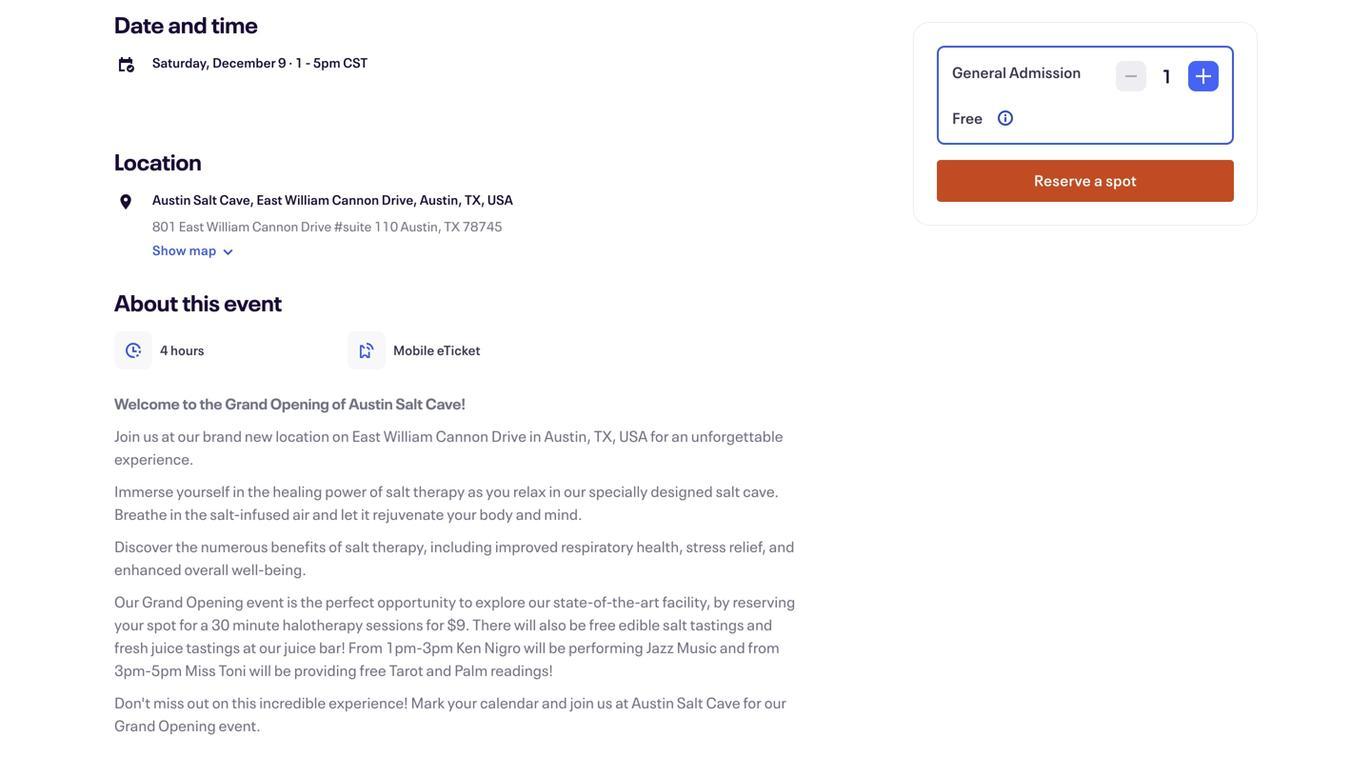 Task type: describe. For each thing, give the bounding box(es) containing it.
art
[[641, 591, 660, 612]]

miss
[[153, 692, 184, 713]]

about
[[114, 288, 178, 318]]

3pm
[[422, 637, 453, 658]]

801
[[152, 218, 176, 235]]

1 vertical spatial tastings
[[186, 637, 240, 658]]

in up salt- at the bottom left
[[233, 481, 245, 501]]

1 vertical spatial austin,
[[401, 218, 442, 235]]

being.
[[264, 559, 306, 579]]

healing
[[273, 481, 322, 501]]

william inside join us at our brand new location on east william cannon drive in austin, tx, usa for an unforgettable experience.
[[384, 426, 433, 446]]

cst
[[343, 54, 368, 71]]

for left a
[[179, 614, 198, 635]]

2 juice from the left
[[284, 637, 316, 658]]

don't
[[114, 692, 151, 713]]

breathe
[[114, 504, 167, 524]]

austin, inside join us at our brand new location on east william cannon drive in austin, tx, usa for an unforgettable experience.
[[544, 426, 591, 446]]

and left from
[[720, 637, 745, 658]]

usa inside austin salt cave, east william cannon drive, austin, tx, usa 801 east william cannon drive #suite 110 austin, tx 78745
[[487, 191, 513, 209]]

incredible
[[259, 692, 326, 713]]

mark
[[411, 692, 445, 713]]

infused
[[240, 504, 290, 524]]

9
[[278, 54, 286, 71]]

tarot
[[389, 660, 423, 680]]

minute
[[232, 614, 280, 635]]

1 horizontal spatial cannon
[[332, 191, 379, 209]]

mobile
[[393, 341, 434, 359]]

for inside don't miss out on this incredible experience! mark your calendar and join us at austin salt cave for our grand opening event.
[[743, 692, 762, 713]]

spot
[[147, 614, 176, 635]]

and right "air" on the left bottom of the page
[[312, 504, 338, 524]]

december
[[212, 54, 276, 71]]

experience.
[[114, 449, 194, 469]]

opening inside don't miss out on this incredible experience! mark your calendar and join us at austin salt cave for our grand opening event.
[[158, 715, 216, 736]]

in up 'mind.'
[[549, 481, 561, 501]]

of-
[[593, 591, 612, 612]]

date and time
[[114, 10, 258, 40]]

1 vertical spatial will
[[524, 637, 546, 658]]

time
[[211, 10, 258, 40]]

therapy
[[413, 481, 465, 501]]

drive inside join us at our brand new location on east william cannon drive in austin, tx, usa for an unforgettable experience.
[[491, 426, 527, 446]]

our inside join us at our brand new location on east william cannon drive in austin, tx, usa for an unforgettable experience.
[[178, 426, 200, 446]]

1 horizontal spatial east
[[257, 191, 282, 209]]

stress
[[686, 536, 726, 557]]

health,
[[636, 536, 683, 557]]

tx, inside join us at our brand new location on east william cannon drive in austin, tx, usa for an unforgettable experience.
[[594, 426, 616, 446]]

rejuvenate
[[373, 504, 444, 524]]

0 horizontal spatial be
[[274, 660, 291, 680]]

1 horizontal spatial be
[[549, 637, 566, 658]]

discover
[[114, 536, 173, 557]]

in inside join us at our brand new location on east william cannon drive in austin, tx, usa for an unforgettable experience.
[[529, 426, 541, 446]]

our grand opening event is the perfect opportunity to explore our state-of-the-art facility, by reserving your spot for a 30 minute halotherapy sessions for $9. there will also be free edible salt tastings and fresh juice tastings at our juice bar!  from 1pm-3pm ken nigro will be performing jazz music and from 3pm-5pm miss toni will be providing free tarot and palm readings!
[[114, 591, 795, 680]]

usa inside join us at our brand new location on east william cannon drive in austin, tx, usa for an unforgettable experience.
[[619, 426, 648, 446]]

cave,
[[219, 191, 254, 209]]

halotherapy
[[282, 614, 363, 635]]

for inside join us at our brand new location on east william cannon drive in austin, tx, usa for an unforgettable experience.
[[651, 426, 669, 446]]

jazz
[[646, 637, 674, 658]]

state-
[[553, 591, 593, 612]]

0 vertical spatial free
[[589, 614, 616, 635]]

and up from
[[747, 614, 772, 635]]

mind.
[[544, 504, 582, 524]]

join
[[570, 692, 594, 713]]

-
[[305, 54, 311, 71]]

new
[[245, 426, 273, 446]]

toni
[[219, 660, 246, 680]]

our inside don't miss out on this incredible experience! mark your calendar and join us at austin salt cave for our grand opening event.
[[764, 692, 787, 713]]

tx
[[444, 218, 460, 235]]

us inside don't miss out on this incredible experience! mark your calendar and join us at austin salt cave for our grand opening event.
[[597, 692, 613, 713]]

edible
[[619, 614, 660, 635]]

salt-
[[210, 504, 240, 524]]

from
[[748, 637, 780, 658]]

1 juice from the left
[[151, 637, 183, 658]]

therapy,
[[372, 536, 428, 557]]

an
[[672, 426, 688, 446]]

cave
[[706, 692, 740, 713]]

let
[[341, 504, 358, 524]]

from
[[348, 637, 383, 658]]

palm
[[454, 660, 488, 680]]

about this event
[[114, 288, 282, 318]]

0 vertical spatial of
[[332, 393, 346, 414]]

show
[[152, 242, 187, 259]]

of inside immerse yourself in the healing power of salt therapy as you relax in our specially designed salt cave. breathe in the salt-infused air and let it rejuvenate your body and mind.
[[370, 481, 383, 501]]

1 horizontal spatial william
[[285, 191, 330, 209]]

you
[[486, 481, 510, 501]]

salt inside don't miss out on this incredible experience! mark your calendar and join us at austin salt cave for our grand opening event.
[[677, 692, 703, 713]]

on inside don't miss out on this incredible experience! mark your calendar and join us at austin salt cave for our grand opening event.
[[212, 692, 229, 713]]

grand inside the our grand opening event is the perfect opportunity to explore our state-of-the-art facility, by reserving your spot for a 30 minute halotherapy sessions for $9. there will also be free edible salt tastings and fresh juice tastings at our juice bar!  from 1pm-3pm ken nigro will be performing jazz music and from 3pm-5pm miss toni will be providing free tarot and palm readings!
[[142, 591, 183, 612]]

event.
[[219, 715, 261, 736]]

1
[[295, 54, 303, 71]]

enhanced
[[114, 559, 182, 579]]

your inside the our grand opening event is the perfect opportunity to explore our state-of-the-art facility, by reserving your spot for a 30 minute halotherapy sessions for $9. there will also be free edible salt tastings and fresh juice tastings at our juice bar!  from 1pm-3pm ken nigro will be performing jazz music and from 3pm-5pm miss toni will be providing free tarot and palm readings!
[[114, 614, 144, 635]]

by
[[714, 591, 730, 612]]

unforgettable
[[691, 426, 783, 446]]

grand inside don't miss out on this incredible experience! mark your calendar and join us at austin salt cave for our grand opening event.
[[114, 715, 156, 736]]

body
[[479, 504, 513, 524]]

map
[[189, 242, 217, 259]]

drive,
[[382, 191, 417, 209]]

well-
[[231, 559, 264, 579]]

show map
[[152, 242, 217, 259]]

relief,
[[729, 536, 766, 557]]

5pm inside the our grand opening event is the perfect opportunity to explore our state-of-the-art facility, by reserving your spot for a 30 minute halotherapy sessions for $9. there will also be free edible salt tastings and fresh juice tastings at our juice bar!  from 1pm-3pm ken nigro will be performing jazz music and from 3pm-5pm miss toni will be providing free tarot and palm readings!
[[151, 660, 182, 680]]

0 vertical spatial event
[[224, 288, 282, 318]]

of inside discover the numerous benefits of salt therapy, including improved respiratory health, stress relief, and enhanced overall well-being.
[[329, 536, 342, 557]]

and up saturday,
[[168, 10, 207, 40]]

3pm-
[[114, 660, 151, 680]]



Task type: locate. For each thing, give the bounding box(es) containing it.
salt
[[193, 191, 217, 209], [396, 393, 423, 414], [677, 692, 703, 713]]

the right 'is'
[[300, 591, 323, 612]]

us
[[143, 426, 159, 446], [597, 692, 613, 713]]

event inside the our grand opening event is the perfect opportunity to explore our state-of-the-art facility, by reserving your spot for a 30 minute halotherapy sessions for $9. there will also be free edible salt tastings and fresh juice tastings at our juice bar!  from 1pm-3pm ken nigro will be performing jazz music and from 3pm-5pm miss toni will be providing free tarot and palm readings!
[[246, 591, 284, 612]]

this up hours
[[182, 288, 220, 318]]

at inside join us at our brand new location on east william cannon drive in austin, tx, usa for an unforgettable experience.
[[161, 426, 175, 446]]

1 horizontal spatial free
[[589, 614, 616, 635]]

1 vertical spatial free
[[360, 660, 386, 680]]

2 horizontal spatial austin
[[632, 692, 674, 713]]

2 horizontal spatial be
[[569, 614, 586, 635]]

2 vertical spatial will
[[249, 660, 271, 680]]

event up minute on the bottom left
[[246, 591, 284, 612]]

1 horizontal spatial at
[[243, 637, 256, 658]]

2 horizontal spatial cannon
[[436, 426, 489, 446]]

performing
[[569, 637, 643, 658]]

of up power
[[332, 393, 346, 414]]

0 vertical spatial drive
[[301, 218, 332, 235]]

tx, inside austin salt cave, east william cannon drive, austin, tx, usa 801 east william cannon drive #suite 110 austin, tx 78745
[[465, 191, 485, 209]]

overall
[[184, 559, 229, 579]]

1 vertical spatial drive
[[491, 426, 527, 446]]

reserving
[[733, 591, 795, 612]]

1 vertical spatial event
[[246, 591, 284, 612]]

perfect
[[325, 591, 375, 612]]

0 vertical spatial your
[[447, 504, 477, 524]]

usa
[[487, 191, 513, 209], [619, 426, 648, 446]]

this inside don't miss out on this incredible experience! mark your calendar and join us at austin salt cave for our grand opening event.
[[232, 692, 256, 713]]

william down cave!
[[384, 426, 433, 446]]

2 vertical spatial be
[[274, 660, 291, 680]]

110
[[374, 218, 398, 235]]

austin down jazz
[[632, 692, 674, 713]]

austin left cave!
[[349, 393, 393, 414]]

0 vertical spatial on
[[332, 426, 349, 446]]

1 vertical spatial tx,
[[594, 426, 616, 446]]

out
[[187, 692, 209, 713]]

on
[[332, 426, 349, 446], [212, 692, 229, 713]]

tastings down 30
[[186, 637, 240, 658]]

2 vertical spatial of
[[329, 536, 342, 557]]

0 horizontal spatial juice
[[151, 637, 183, 658]]

0 vertical spatial grand
[[225, 393, 268, 414]]

our right cave
[[764, 692, 787, 713]]

1 vertical spatial grand
[[142, 591, 183, 612]]

the inside the our grand opening event is the perfect opportunity to explore our state-of-the-art facility, by reserving your spot for a 30 minute halotherapy sessions for $9. there will also be free edible salt tastings and fresh juice tastings at our juice bar!  from 1pm-3pm ken nigro will be performing jazz music and from 3pm-5pm miss toni will be providing free tarot and palm readings!
[[300, 591, 323, 612]]

location
[[114, 147, 202, 177]]

opening up 30
[[186, 591, 244, 612]]

1 horizontal spatial tx,
[[594, 426, 616, 446]]

cannon down cave!
[[436, 426, 489, 446]]

1 horizontal spatial salt
[[396, 393, 423, 414]]

0 vertical spatial william
[[285, 191, 330, 209]]

in
[[529, 426, 541, 446], [233, 481, 245, 501], [549, 481, 561, 501], [170, 504, 182, 524]]

0 vertical spatial east
[[257, 191, 282, 209]]

immerse yourself in the healing power of salt therapy as you relax in our specially designed salt cave. breathe in the salt-infused air and let it rejuvenate your body and mind.
[[114, 481, 779, 524]]

at down minute on the bottom left
[[243, 637, 256, 658]]

1 horizontal spatial drive
[[491, 426, 527, 446]]

tastings
[[690, 614, 744, 635], [186, 637, 240, 658]]

at up experience.
[[161, 426, 175, 446]]

nigro
[[484, 637, 521, 658]]

readings!
[[491, 660, 553, 680]]

don't miss out on this incredible experience! mark your calendar and join us at austin salt cave for our grand opening event.
[[114, 692, 787, 736]]

be
[[569, 614, 586, 635], [549, 637, 566, 658], [274, 660, 291, 680]]

cannon down cave, at top
[[252, 218, 298, 235]]

0 horizontal spatial us
[[143, 426, 159, 446]]

0 vertical spatial salt
[[193, 191, 217, 209]]

will left the also
[[514, 614, 536, 635]]

tx, up specially
[[594, 426, 616, 446]]

austin salt cave, east william cannon drive, austin, tx, usa 801 east william cannon drive #suite 110 austin, tx 78745
[[152, 191, 513, 235]]

juice left bar!
[[284, 637, 316, 658]]

providing
[[294, 660, 357, 680]]

1 vertical spatial salt
[[396, 393, 423, 414]]

will
[[514, 614, 536, 635], [524, 637, 546, 658], [249, 660, 271, 680]]

1 vertical spatial on
[[212, 692, 229, 713]]

salt down facility,
[[663, 614, 687, 635]]

air
[[293, 504, 310, 524]]

0 horizontal spatial drive
[[301, 218, 332, 235]]

saturday, december 9 · 1 - 5pm cst
[[152, 54, 368, 71]]

salt left cave.
[[716, 481, 740, 501]]

1 horizontal spatial austin
[[349, 393, 393, 414]]

1 horizontal spatial tastings
[[690, 614, 744, 635]]

your down as
[[447, 504, 477, 524]]

2 vertical spatial your
[[447, 692, 477, 713]]

1 vertical spatial east
[[179, 218, 204, 235]]

0 vertical spatial usa
[[487, 191, 513, 209]]

free down from
[[360, 660, 386, 680]]

0 vertical spatial tx,
[[465, 191, 485, 209]]

0 vertical spatial this
[[182, 288, 220, 318]]

cannon up #suite
[[332, 191, 379, 209]]

the-
[[612, 591, 641, 612]]

be down state-
[[569, 614, 586, 635]]

1 vertical spatial of
[[370, 481, 383, 501]]

·
[[289, 54, 293, 71]]

austin inside austin salt cave, east william cannon drive, austin, tx, usa 801 east william cannon drive #suite 110 austin, tx 78745
[[152, 191, 191, 209]]

0 horizontal spatial to
[[182, 393, 197, 414]]

at inside don't miss out on this incredible experience! mark your calendar and join us at austin salt cave for our grand opening event.
[[615, 692, 629, 713]]

1 vertical spatial william
[[207, 218, 250, 235]]

us up experience.
[[143, 426, 159, 446]]

drive inside austin salt cave, east william cannon drive, austin, tx, usa 801 east william cannon drive #suite 110 austin, tx 78745
[[301, 218, 332, 235]]

calendar
[[480, 692, 539, 713]]

2 horizontal spatial at
[[615, 692, 629, 713]]

your inside don't miss out on this incredible experience! mark your calendar and join us at austin salt cave for our grand opening event.
[[447, 692, 477, 713]]

1 vertical spatial usa
[[619, 426, 648, 446]]

will up readings!
[[524, 637, 546, 658]]

austin, up tx
[[420, 191, 462, 209]]

your up fresh
[[114, 614, 144, 635]]

1 vertical spatial austin
[[349, 393, 393, 414]]

tx, up 78745
[[465, 191, 485, 209]]

1 horizontal spatial us
[[597, 692, 613, 713]]

respiratory
[[561, 536, 634, 557]]

0 vertical spatial cannon
[[332, 191, 379, 209]]

2 vertical spatial austin
[[632, 692, 674, 713]]

your
[[447, 504, 477, 524], [114, 614, 144, 635], [447, 692, 477, 713]]

2 vertical spatial austin,
[[544, 426, 591, 446]]

austin
[[152, 191, 191, 209], [349, 393, 393, 414], [632, 692, 674, 713]]

for up 3pm
[[426, 614, 444, 635]]

saturday,
[[152, 54, 210, 71]]

specially
[[589, 481, 648, 501]]

event down the show map dropdown button
[[224, 288, 282, 318]]

0 vertical spatial tastings
[[690, 614, 744, 635]]

for left an
[[651, 426, 669, 446]]

and left join
[[542, 692, 567, 713]]

east right cave, at top
[[257, 191, 282, 209]]

2 horizontal spatial east
[[352, 426, 381, 446]]

usa left an
[[619, 426, 648, 446]]

our up the also
[[528, 591, 551, 612]]

for right cave
[[743, 692, 762, 713]]

brand
[[203, 426, 242, 446]]

2 vertical spatial east
[[352, 426, 381, 446]]

drive left #suite
[[301, 218, 332, 235]]

0 vertical spatial will
[[514, 614, 536, 635]]

east up show map
[[179, 218, 204, 235]]

#suite
[[334, 218, 372, 235]]

0 vertical spatial to
[[182, 393, 197, 414]]

grand down don't
[[114, 715, 156, 736]]

fresh
[[114, 637, 148, 658]]

it
[[361, 504, 370, 524]]

salt left cave, at top
[[193, 191, 217, 209]]

1 horizontal spatial juice
[[284, 637, 316, 658]]

the inside discover the numerous benefits of salt therapy, including improved respiratory health, stress relief, and enhanced overall well-being.
[[176, 536, 198, 557]]

2 horizontal spatial william
[[384, 426, 433, 446]]

2 vertical spatial cannon
[[436, 426, 489, 446]]

on right location
[[332, 426, 349, 446]]

grand
[[225, 393, 268, 414], [142, 591, 183, 612], [114, 715, 156, 736]]

0 vertical spatial austin,
[[420, 191, 462, 209]]

in right the breathe
[[170, 504, 182, 524]]

grand up new
[[225, 393, 268, 414]]

1 vertical spatial us
[[597, 692, 613, 713]]

there
[[473, 614, 511, 635]]

2 vertical spatial at
[[615, 692, 629, 713]]

0 vertical spatial opening
[[270, 393, 329, 414]]

our down minute on the bottom left
[[259, 637, 281, 658]]

experience!
[[329, 692, 408, 713]]

designed
[[651, 481, 713, 501]]

facility,
[[662, 591, 711, 612]]

to right "welcome"
[[182, 393, 197, 414]]

0 vertical spatial austin
[[152, 191, 191, 209]]

30
[[211, 614, 230, 635]]

your inside immerse yourself in the healing power of salt therapy as you relax in our specially designed salt cave. breathe in the salt-infused air and let it rejuvenate your body and mind.
[[447, 504, 477, 524]]

will right toni
[[249, 660, 271, 680]]

the up overall
[[176, 536, 198, 557]]

this
[[182, 288, 220, 318], [232, 692, 256, 713]]

us inside join us at our brand new location on east william cannon drive in austin, tx, usa for an unforgettable experience.
[[143, 426, 159, 446]]

usa up 78745
[[487, 191, 513, 209]]

explore
[[475, 591, 526, 612]]

salt inside discover the numerous benefits of salt therapy, including improved respiratory health, stress relief, and enhanced overall well-being.
[[345, 536, 370, 557]]

salt left cave
[[677, 692, 703, 713]]

salt up rejuvenate
[[386, 481, 410, 501]]

our left brand
[[178, 426, 200, 446]]

5pm up the miss
[[151, 660, 182, 680]]

music
[[677, 637, 717, 658]]

on inside join us at our brand new location on east william cannon drive in austin, tx, usa for an unforgettable experience.
[[332, 426, 349, 446]]

0 vertical spatial us
[[143, 426, 159, 446]]

and down 3pm
[[426, 660, 452, 680]]

and inside discover the numerous benefits of salt therapy, including improved respiratory health, stress relief, and enhanced overall well-being.
[[769, 536, 795, 557]]

us right join
[[597, 692, 613, 713]]

0 horizontal spatial this
[[182, 288, 220, 318]]

east inside join us at our brand new location on east william cannon drive in austin, tx, usa for an unforgettable experience.
[[352, 426, 381, 446]]

5pm right -
[[313, 54, 341, 71]]

2 vertical spatial salt
[[677, 692, 703, 713]]

0 horizontal spatial usa
[[487, 191, 513, 209]]

a
[[200, 614, 209, 635]]

hours
[[170, 341, 204, 359]]

at inside the our grand opening event is the perfect opportunity to explore our state-of-the-art facility, by reserving your spot for a 30 minute halotherapy sessions for $9. there will also be free edible salt tastings and fresh juice tastings at our juice bar!  from 1pm-3pm ken nigro will be performing jazz music and from 3pm-5pm miss toni will be providing free tarot and palm readings!
[[243, 637, 256, 658]]

salt down the let
[[345, 536, 370, 557]]

salt inside austin salt cave, east william cannon drive, austin, tx, usa 801 east william cannon drive #suite 110 austin, tx 78745
[[193, 191, 217, 209]]

1 horizontal spatial to
[[459, 591, 473, 612]]

william right cave, at top
[[285, 191, 330, 209]]

1 vertical spatial to
[[459, 591, 473, 612]]

and right the relief,
[[769, 536, 795, 557]]

tastings down by
[[690, 614, 744, 635]]

1 vertical spatial at
[[243, 637, 256, 658]]

drive up you
[[491, 426, 527, 446]]

the down yourself
[[185, 504, 207, 524]]

the up brand
[[200, 393, 222, 414]]

2 vertical spatial grand
[[114, 715, 156, 736]]

immerse
[[114, 481, 174, 501]]

east up power
[[352, 426, 381, 446]]

improved
[[495, 536, 558, 557]]

eticket
[[437, 341, 480, 359]]

1 horizontal spatial this
[[232, 692, 256, 713]]

0 vertical spatial be
[[569, 614, 586, 635]]

4 hours
[[160, 341, 204, 359]]

numerous
[[201, 536, 268, 557]]

0 horizontal spatial cannon
[[252, 218, 298, 235]]

0 horizontal spatial 5pm
[[151, 660, 182, 680]]

1 horizontal spatial usa
[[619, 426, 648, 446]]

join
[[114, 426, 140, 446]]

in up relax
[[529, 426, 541, 446]]

cannon
[[332, 191, 379, 209], [252, 218, 298, 235], [436, 426, 489, 446]]

date
[[114, 10, 164, 40]]

opening down out
[[158, 715, 216, 736]]

0 vertical spatial 5pm
[[313, 54, 341, 71]]

0 horizontal spatial east
[[179, 218, 204, 235]]

on right out
[[212, 692, 229, 713]]

austin, up relax
[[544, 426, 591, 446]]

1 vertical spatial 5pm
[[151, 660, 182, 680]]

william
[[285, 191, 330, 209], [207, 218, 250, 235], [384, 426, 433, 446]]

1 vertical spatial be
[[549, 637, 566, 658]]

opening
[[270, 393, 329, 414], [186, 591, 244, 612], [158, 715, 216, 736]]

0 horizontal spatial free
[[360, 660, 386, 680]]

sessions
[[366, 614, 423, 635]]

to up $9.
[[459, 591, 473, 612]]

1 vertical spatial this
[[232, 692, 256, 713]]

austin inside don't miss out on this incredible experience! mark your calendar and join us at austin salt cave for our grand opening event.
[[632, 692, 674, 713]]

this up event.
[[232, 692, 256, 713]]

1 horizontal spatial 5pm
[[313, 54, 341, 71]]

opening up location
[[270, 393, 329, 414]]

show map button
[[152, 236, 239, 267]]

of down the let
[[329, 536, 342, 557]]

be up incredible
[[274, 660, 291, 680]]

austin up "801"
[[152, 191, 191, 209]]

juice down spot
[[151, 637, 183, 658]]

be down the also
[[549, 637, 566, 658]]

2 vertical spatial william
[[384, 426, 433, 446]]

0 horizontal spatial tx,
[[465, 191, 485, 209]]

discover the numerous benefits of salt therapy, including improved respiratory health, stress relief, and enhanced overall well-being.
[[114, 536, 795, 579]]

austin, left tx
[[401, 218, 442, 235]]

welcome to the grand opening of austin salt cave!
[[114, 393, 466, 414]]

1 horizontal spatial on
[[332, 426, 349, 446]]

0 horizontal spatial tastings
[[186, 637, 240, 658]]

opening inside the our grand opening event is the perfect opportunity to explore our state-of-the-art facility, by reserving your spot for a 30 minute halotherapy sessions for $9. there will also be free edible salt tastings and fresh juice tastings at our juice bar!  from 1pm-3pm ken nigro will be performing jazz music and from 3pm-5pm miss toni will be providing free tarot and palm readings!
[[186, 591, 244, 612]]

0 horizontal spatial on
[[212, 692, 229, 713]]

0 horizontal spatial salt
[[193, 191, 217, 209]]

relax
[[513, 481, 546, 501]]

at right join
[[615, 692, 629, 713]]

free down of-
[[589, 614, 616, 635]]

0 vertical spatial at
[[161, 426, 175, 446]]

cave!
[[426, 393, 466, 414]]

grand up spot
[[142, 591, 183, 612]]

and down relax
[[516, 504, 541, 524]]

of up the it
[[370, 481, 383, 501]]

0 horizontal spatial austin
[[152, 191, 191, 209]]

join us at our brand new location on east william cannon drive in austin, tx, usa for an unforgettable experience.
[[114, 426, 783, 469]]

0 horizontal spatial william
[[207, 218, 250, 235]]

1 vertical spatial your
[[114, 614, 144, 635]]

to inside the our grand opening event is the perfect opportunity to explore our state-of-the-art facility, by reserving your spot for a 30 minute halotherapy sessions for $9. there will also be free edible salt tastings and fresh juice tastings at our juice bar!  from 1pm-3pm ken nigro will be performing jazz music and from 3pm-5pm miss toni will be providing free tarot and palm readings!
[[459, 591, 473, 612]]

1 vertical spatial cannon
[[252, 218, 298, 235]]

and inside don't miss out on this incredible experience! mark your calendar and join us at austin salt cave for our grand opening event.
[[542, 692, 567, 713]]

1 vertical spatial opening
[[186, 591, 244, 612]]

location
[[276, 426, 330, 446]]

yourself
[[176, 481, 230, 501]]

ken
[[456, 637, 481, 658]]

our inside immerse yourself in the healing power of salt therapy as you relax in our specially designed salt cave. breathe in the salt-infused air and let it rejuvenate your body and mind.
[[564, 481, 586, 501]]

opportunity
[[377, 591, 456, 612]]

the up infused
[[248, 481, 270, 501]]

salt left cave!
[[396, 393, 423, 414]]

salt inside the our grand opening event is the perfect opportunity to explore our state-of-the-art facility, by reserving your spot for a 30 minute halotherapy sessions for $9. there will also be free edible salt tastings and fresh juice tastings at our juice bar!  from 1pm-3pm ken nigro will be performing jazz music and from 3pm-5pm miss toni will be providing free tarot and palm readings!
[[663, 614, 687, 635]]

welcome
[[114, 393, 180, 414]]

cannon inside join us at our brand new location on east william cannon drive in austin, tx, usa for an unforgettable experience.
[[436, 426, 489, 446]]

0 horizontal spatial at
[[161, 426, 175, 446]]

your down palm
[[447, 692, 477, 713]]

our up 'mind.'
[[564, 481, 586, 501]]

$9.
[[447, 614, 470, 635]]

william down cave, at top
[[207, 218, 250, 235]]



Task type: vqa. For each thing, say whether or not it's contained in the screenshot.
cave! at the left of the page
yes



